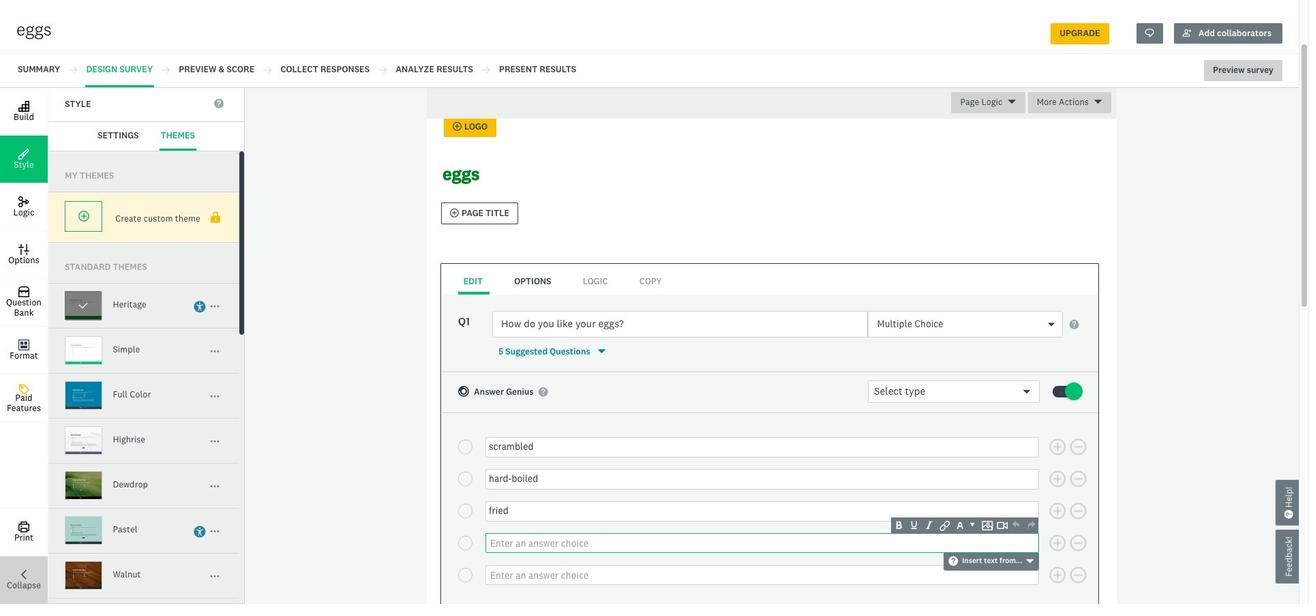 Task type: locate. For each thing, give the bounding box(es) containing it.
rewards image
[[404, 29, 468, 73]]

None radio
[[458, 472, 473, 487], [458, 536, 473, 550], [458, 568, 473, 582], [458, 472, 473, 487], [458, 536, 473, 550], [458, 568, 473, 582]]

None radio
[[458, 440, 473, 455], [458, 504, 473, 518], [458, 440, 473, 455], [458, 504, 473, 518]]



Task type: vqa. For each thing, say whether or not it's contained in the screenshot.
Check ICON
no



